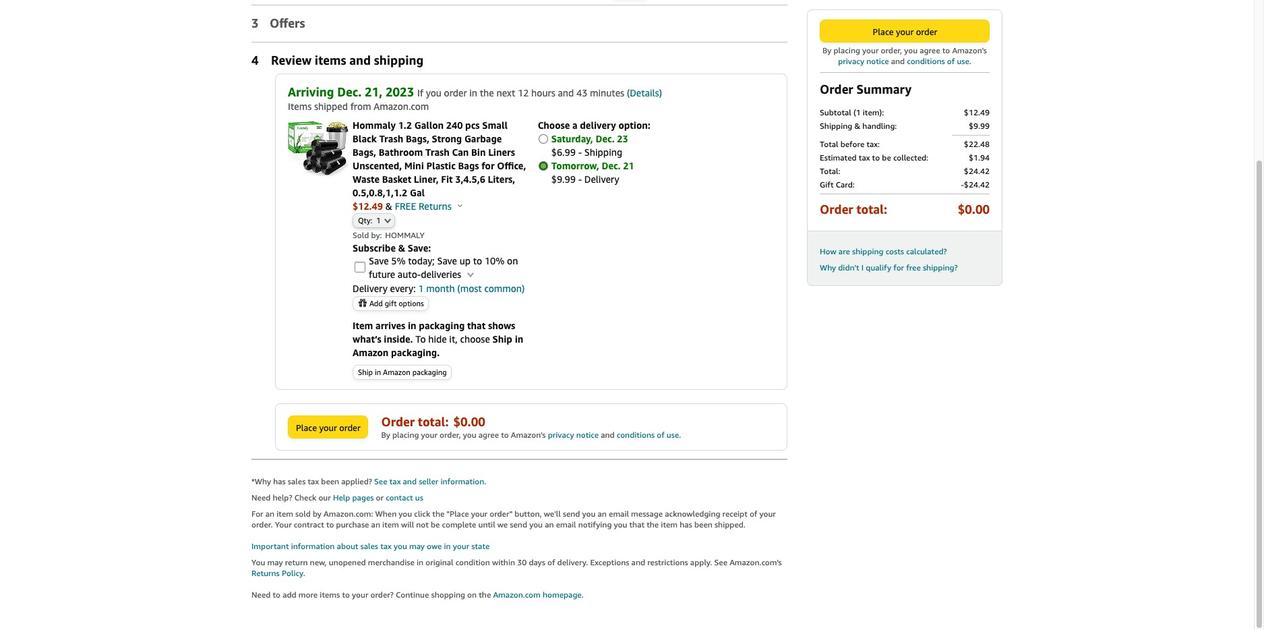Task type: locate. For each thing, give the bounding box(es) containing it.
packaging up the hide
[[419, 320, 465, 331]]

items up arriving
[[315, 53, 346, 67]]

future
[[369, 269, 395, 280]]

0 horizontal spatial ship
[[358, 368, 373, 377]]

0 horizontal spatial sales
[[288, 476, 306, 487]]

sold by: hommaly
[[353, 230, 425, 240]]

0 vertical spatial place
[[873, 26, 894, 37]]

amazon.com
[[374, 101, 429, 112], [493, 590, 541, 600]]

amazon's inside order total: $0.00 by placing your order, you agree to amazon's privacy notice and conditions of use .
[[511, 430, 546, 440]]

today;
[[408, 255, 435, 267]]

has
[[273, 476, 286, 487], [680, 520, 693, 530]]

1 vertical spatial be
[[431, 520, 440, 530]]

be
[[883, 152, 892, 163], [431, 520, 440, 530]]

1 horizontal spatial place your order submit
[[821, 20, 990, 42]]

how are shipping costs calculated? link
[[820, 246, 948, 256]]

tax up the contact on the left bottom of page
[[390, 476, 401, 487]]

send down button,
[[510, 520, 527, 530]]

& down (1 at the right
[[855, 121, 861, 131]]

0 horizontal spatial order,
[[440, 430, 461, 440]]

see up or
[[374, 476, 388, 487]]

$12.49 up qty: 1
[[353, 200, 386, 212]]

0 vertical spatial dec.
[[337, 84, 362, 99]]

handling:
[[863, 121, 897, 131]]

1 vertical spatial $0.00
[[454, 414, 485, 429]]

order up by placing your order, you agree to amazon's privacy notice and conditions of use .
[[917, 26, 938, 37]]

why didn't i qualify for free shipping? link
[[820, 262, 958, 273]]

1 save from the left
[[369, 255, 389, 267]]

None submit
[[353, 297, 428, 310], [353, 366, 451, 379], [353, 297, 428, 310], [353, 366, 451, 379]]

1 vertical spatial see
[[715, 557, 728, 568]]

1 vertical spatial amazon.com
[[493, 590, 541, 600]]

$12.49 up $22.48
[[964, 107, 990, 117]]

save:
[[408, 242, 431, 254]]

0 vertical spatial amazon
[[353, 347, 389, 358]]

arrives
[[376, 320, 406, 331]]

1 vertical spatial order,
[[440, 430, 461, 440]]

agree inside by placing your order, you agree to amazon's privacy notice and conditions of use .
[[920, 45, 941, 55]]

and inside you may return new, unopened merchandise in original condition within 30 days of delivery. exceptions and restrictions apply. see amazon.com's returns policy .
[[632, 557, 646, 568]]

original
[[426, 557, 454, 568]]

placing inside order total: $0.00 by placing your order, you agree to amazon's privacy notice and conditions of use .
[[393, 430, 419, 440]]

until
[[479, 520, 496, 530]]

0 vertical spatial need
[[252, 493, 271, 503]]

place your order submit up applied?
[[289, 416, 368, 438]]

order for by placing your order, you agree to amazon's
[[917, 26, 938, 37]]

0 vertical spatial $9.99
[[969, 121, 990, 131]]

0 vertical spatial notice
[[867, 56, 889, 66]]

you up information.
[[463, 430, 477, 440]]

order up subtotal on the right top
[[820, 82, 854, 96]]

conditions inside order total: $0.00 by placing your order, you agree to amazon's privacy notice and conditions of use .
[[617, 430, 655, 440]]

in right owe
[[444, 541, 451, 551]]

see inside *why has sales tax been applied? see tax and seller information. need help? check our help pages or contact us for an item sold by amazon.com: when you click the "place your order" button, we'll send you an email message acknowledging receipt of your order. your contract to purchase an item will not be complete until we send you an email notifying you that the item has been shipped.
[[374, 476, 388, 487]]

0 vertical spatial shipping
[[820, 121, 853, 131]]

place your order up applied?
[[296, 423, 361, 433]]

1 horizontal spatial send
[[563, 509, 580, 519]]

your inside order total: $0.00 by placing your order, you agree to amazon's privacy notice and conditions of use .
[[421, 430, 438, 440]]

order up applied?
[[339, 423, 361, 433]]

delivery up the add
[[353, 283, 388, 294]]

placing up seller
[[393, 430, 419, 440]]

use inside by placing your order, you agree to amazon's privacy notice and conditions of use .
[[957, 56, 970, 66]]

1 horizontal spatial amazon.com
[[493, 590, 541, 600]]

for left free
[[894, 262, 905, 273]]

0 vertical spatial be
[[883, 152, 892, 163]]

you inside order total: $0.00 by placing your order, you agree to amazon's privacy notice and conditions of use .
[[463, 430, 477, 440]]

0 horizontal spatial may
[[268, 557, 283, 568]]

pcs
[[465, 119, 480, 131]]

$9.99 up $22.48
[[969, 121, 990, 131]]

- down $22.48
[[961, 179, 964, 190]]

and inside "arriving dec. 21, 2023 if you order in the next 12                                  hours                                                               and                              43                                  minutes (details) items shipped from amazon.com"
[[558, 87, 574, 98]]

need down *why
[[252, 493, 271, 503]]

order, up information.
[[440, 430, 461, 440]]

1 $24.42 from the top
[[964, 166, 990, 176]]

didn't
[[839, 262, 860, 273]]

0 horizontal spatial $9.99
[[552, 173, 576, 185]]

by inside by placing your order, you agree to amazon's privacy notice and conditions of use .
[[823, 45, 832, 55]]

place
[[873, 26, 894, 37], [296, 423, 317, 433]]

1 month (most common) link
[[418, 283, 525, 294]]

has down acknowledging
[[680, 520, 693, 530]]

1 need from the top
[[252, 493, 271, 503]]

shipping up tomorrow, dec. 21 $9.99 - delivery
[[585, 146, 623, 158]]

place for order total:
[[296, 423, 317, 433]]

shows
[[488, 320, 516, 331]]

packaging down "packaging." at bottom left
[[413, 368, 447, 377]]

$0.00 up information.
[[454, 414, 485, 429]]

0 vertical spatial delivery
[[585, 173, 620, 185]]

amazon's inside by placing your order, you agree to amazon's privacy notice and conditions of use .
[[953, 45, 988, 55]]

1 horizontal spatial place your order
[[873, 26, 938, 37]]

amazon down what's
[[353, 347, 389, 358]]

privacy inside order total: $0.00 by placing your order, you agree to amazon's privacy notice and conditions of use .
[[548, 430, 574, 440]]

1 vertical spatial for
[[894, 262, 905, 273]]

2 vertical spatial order
[[339, 423, 361, 433]]

on inside save 5% today; save up to 10% on future auto-deliveries
[[507, 255, 518, 267]]

1 vertical spatial placing
[[393, 430, 419, 440]]

main content containing 3
[[252, 0, 788, 396]]

$9.99 down tomorrow,
[[552, 173, 576, 185]]

agree inside order total: $0.00 by placing your order, you agree to amazon's privacy notice and conditions of use .
[[479, 430, 499, 440]]

choose
[[460, 333, 490, 345]]

1 vertical spatial ship
[[358, 368, 373, 377]]

plastic
[[427, 160, 456, 171]]

to inside save 5% today; save up to 10% on future auto-deliveries
[[473, 255, 482, 267]]

bin
[[472, 146, 486, 158]]

1 vertical spatial conditions
[[617, 430, 655, 440]]

0 horizontal spatial agree
[[479, 430, 499, 440]]

save down subscribe
[[369, 255, 389, 267]]

need down returns policy "link"
[[252, 590, 271, 600]]

to inside *why has sales tax been applied? see tax and seller information. need help? check our help pages or contact us for an item sold by amazon.com: when you click the "place your order" button, we'll send you an email message acknowledging receipt of your order. your contract to purchase an item will not be complete until we send you an email notifying you that the item has been shipped.
[[326, 520, 334, 530]]

(most
[[458, 283, 482, 294]]

amazon down "packaging." at bottom left
[[383, 368, 411, 377]]

shipping down subtotal on the right top
[[820, 121, 853, 131]]

has up help?
[[273, 476, 286, 487]]

returns down "you"
[[252, 568, 280, 578]]

are
[[839, 246, 851, 256]]

shipping inside the saturday, dec. 23 $6.99 - shipping
[[585, 146, 623, 158]]

0 vertical spatial &
[[855, 121, 861, 131]]

order total:
[[820, 202, 888, 217]]

be inside *why has sales tax been applied? see tax and seller information. need help? check our help pages or contact us for an item sold by amazon.com: when you click the "place your order" button, we'll send you an email message acknowledging receipt of your order. your contract to purchase an item will not be complete until we send you an email notifying you that the item has been shipped.
[[431, 520, 440, 530]]

ship down shows at left
[[493, 333, 513, 345]]

place your order
[[873, 26, 938, 37], [296, 423, 361, 433]]

amazon.com homepage link
[[493, 590, 582, 600]]

0 vertical spatial place your order
[[873, 26, 938, 37]]

- for $6.99
[[579, 146, 582, 158]]

you up summary
[[905, 45, 918, 55]]

save up deliveries
[[437, 255, 457, 267]]

total: up how are shipping costs calculated? link at right
[[857, 202, 888, 217]]

0 vertical spatial see
[[374, 476, 388, 487]]

order for order summary
[[820, 82, 854, 96]]

0 horizontal spatial $12.49
[[353, 200, 386, 212]]

0 horizontal spatial been
[[321, 476, 339, 487]]

total
[[820, 139, 839, 149]]

contact us link
[[386, 493, 424, 503]]

qualify
[[866, 262, 892, 273]]

item down 'when'
[[383, 520, 399, 530]]

0 horizontal spatial place your order submit
[[289, 416, 368, 438]]

1 vertical spatial by
[[381, 430, 390, 440]]

for
[[482, 160, 495, 171], [894, 262, 905, 273]]

2 $24.42 from the top
[[964, 179, 990, 190]]

amazon.com down you may return new, unopened merchandise in original condition within 30 days of delivery. exceptions and restrictions apply. see amazon.com's returns policy .
[[493, 590, 541, 600]]

0 horizontal spatial see
[[374, 476, 388, 487]]

collected:
[[894, 152, 929, 163]]

0 horizontal spatial total:
[[418, 414, 449, 429]]

1 horizontal spatial privacy notice link
[[839, 56, 889, 66]]

an down we'll
[[545, 520, 554, 530]]

next
[[497, 87, 516, 98]]

0 vertical spatial amazon.com
[[374, 101, 429, 112]]

$0.00 down -$24.42 in the right of the page
[[958, 202, 990, 217]]

bags, down black
[[353, 146, 376, 158]]

shipping
[[374, 53, 424, 67], [853, 246, 884, 256]]

place your order submit up by placing your order, you agree to amazon's privacy notice and conditions of use .
[[821, 20, 990, 42]]

be left collected:
[[883, 152, 892, 163]]

i
[[862, 262, 864, 273]]

1 horizontal spatial save
[[437, 255, 457, 267]]

notice
[[867, 56, 889, 66], [576, 430, 599, 440]]

$24.42 up -$24.42 in the right of the page
[[964, 166, 990, 176]]

1 horizontal spatial email
[[609, 509, 629, 519]]

0 horizontal spatial place
[[296, 423, 317, 433]]

on right "10%"
[[507, 255, 518, 267]]

subscribe & save:
[[353, 242, 431, 254]]

0 vertical spatial for
[[482, 160, 495, 171]]

1 horizontal spatial agree
[[920, 45, 941, 55]]

1 horizontal spatial order,
[[881, 45, 903, 55]]

the inside "arriving dec. 21, 2023 if you order in the next 12                                  hours                                                               and                              43                                  minutes (details) items shipped from amazon.com"
[[480, 87, 494, 98]]

- inside tomorrow, dec. 21 $9.99 - delivery
[[579, 173, 582, 185]]

order inside order total: $0.00 by placing your order, you agree to amazon's privacy notice and conditions of use .
[[381, 414, 415, 429]]

ship inside ship in amazon packaging.
[[493, 333, 513, 345]]

dec. for tomorrow,
[[602, 160, 621, 171]]

gift
[[820, 179, 834, 190]]

1 vertical spatial that
[[630, 520, 645, 530]]

that inside item arrives in packaging that shows what's inside.
[[467, 320, 486, 331]]

you inside by placing your order, you agree to amazon's privacy notice and conditions of use .
[[905, 45, 918, 55]]

0 vertical spatial conditions
[[907, 56, 945, 66]]

the right click
[[433, 509, 445, 519]]

1 horizontal spatial delivery
[[585, 173, 620, 185]]

place your order up by placing your order, you agree to amazon's privacy notice and conditions of use .
[[873, 26, 938, 37]]

trash up plastic
[[426, 146, 450, 158]]

0 horizontal spatial conditions
[[617, 430, 655, 440]]

in inside "arriving dec. 21, 2023 if you order in the next 12                                  hours                                                               and                              43                                  minutes (details) items shipped from amazon.com"
[[470, 87, 478, 98]]

free returns button
[[395, 200, 463, 213]]

1 horizontal spatial &
[[398, 242, 405, 254]]

in left original
[[417, 557, 424, 568]]

an up notifying
[[598, 509, 607, 519]]

0 vertical spatial 1
[[377, 216, 381, 225]]

delivery down tomorrow,
[[585, 173, 620, 185]]

1 vertical spatial need
[[252, 590, 271, 600]]

ship down what's
[[358, 368, 373, 377]]

order, inside order total: $0.00 by placing your order, you agree to amazon's privacy notice and conditions of use .
[[440, 430, 461, 440]]

None radio
[[539, 161, 548, 171]]

0 horizontal spatial amazon.com
[[374, 101, 429, 112]]

the down condition
[[479, 590, 491, 600]]

email up notifying
[[609, 509, 629, 519]]

0 vertical spatial agree
[[920, 45, 941, 55]]

1 horizontal spatial 1
[[418, 283, 424, 294]]

0 vertical spatial by
[[823, 45, 832, 55]]

dec. down the delivery
[[596, 133, 615, 144]]

dec. left 21
[[602, 160, 621, 171]]

0.5,0.8,1,1.2
[[353, 187, 408, 198]]

$9.99 inside tomorrow, dec. 21 $9.99 - delivery
[[552, 173, 576, 185]]

0 horizontal spatial 1
[[377, 216, 381, 225]]

. inside order total: $0.00 by placing your order, you agree to amazon's privacy notice and conditions of use .
[[679, 430, 681, 440]]

you up notifying
[[582, 509, 596, 519]]

shipping?
[[923, 262, 958, 273]]

1 horizontal spatial $12.49
[[964, 107, 990, 117]]

we
[[498, 520, 508, 530]]

liners
[[489, 146, 515, 158]]

for down bin
[[482, 160, 495, 171]]

0 vertical spatial $0.00
[[958, 202, 990, 217]]

every:
[[390, 283, 416, 294]]

1 horizontal spatial notice
[[867, 56, 889, 66]]

order down 'ship in amazon packaging'
[[381, 414, 415, 429]]

in inside item arrives in packaging that shows what's inside.
[[408, 320, 417, 331]]

arriving dec. 21, 2023 if you order in the next 12                                  hours                                                               and                              43                                  minutes (details) items shipped from amazon.com
[[288, 84, 662, 112]]

returns down 'gal'
[[419, 200, 452, 212]]

1 vertical spatial may
[[268, 557, 283, 568]]

amazon.com down 2023
[[374, 101, 429, 112]]

1 vertical spatial use
[[667, 430, 679, 440]]

0 horizontal spatial save
[[369, 255, 389, 267]]

option:
[[619, 119, 651, 131]]

dec. up from
[[337, 84, 362, 99]]

0 vertical spatial trash
[[379, 133, 404, 144]]

been
[[321, 476, 339, 487], [695, 520, 713, 530]]

0 vertical spatial privacy
[[839, 56, 865, 66]]

you up will
[[399, 509, 412, 519]]

placing up 'order summary'
[[834, 45, 861, 55]]

0 vertical spatial place your order submit
[[821, 20, 990, 42]]

- inside the saturday, dec. 23 $6.99 - shipping
[[579, 146, 582, 158]]

before
[[841, 139, 865, 149]]

1 horizontal spatial sales
[[361, 541, 378, 551]]

0 horizontal spatial email
[[556, 520, 576, 530]]

. inside by placing your order, you agree to amazon's privacy notice and conditions of use .
[[970, 56, 972, 66]]

been up our
[[321, 476, 339, 487]]

an
[[266, 509, 275, 519], [598, 509, 607, 519], [371, 520, 380, 530], [545, 520, 554, 530]]

order up 240
[[444, 87, 467, 98]]

you
[[252, 557, 265, 568]]

place your order submit for by placing your order, you agree to amazon's
[[821, 20, 990, 42]]

your
[[275, 520, 292, 530]]

0 horizontal spatial returns
[[252, 568, 280, 578]]

0 horizontal spatial placing
[[393, 430, 419, 440]]

amazon inside ship in amazon packaging.
[[353, 347, 389, 358]]

add
[[283, 590, 297, 600]]

information
[[291, 541, 335, 551]]

1 horizontal spatial on
[[507, 255, 518, 267]]

1 vertical spatial order
[[820, 202, 854, 217]]

1 vertical spatial place
[[296, 423, 317, 433]]

1 horizontal spatial placing
[[834, 45, 861, 55]]

by up 'order summary'
[[823, 45, 832, 55]]

main content
[[252, 0, 788, 396]]

information.
[[441, 476, 486, 487]]

1 vertical spatial packaging
[[413, 368, 447, 377]]

0 vertical spatial may
[[409, 541, 425, 551]]

email down we'll
[[556, 520, 576, 530]]

1 vertical spatial notice
[[576, 430, 599, 440]]

you right if
[[426, 87, 442, 98]]

total:
[[820, 166, 841, 176]]

sales right the about
[[361, 541, 378, 551]]

order down gift card:
[[820, 202, 854, 217]]

0 horizontal spatial on
[[468, 590, 477, 600]]

1 left dropdown image
[[377, 216, 381, 225]]

you down button,
[[530, 520, 543, 530]]

& up dropdown image
[[386, 200, 395, 212]]

dec. inside tomorrow, dec. 21 $9.99 - delivery
[[602, 160, 621, 171]]

purchase
[[336, 520, 369, 530]]

estimated
[[820, 152, 857, 163]]

$24.42 down $1.94
[[964, 179, 990, 190]]

on right shopping
[[468, 590, 477, 600]]

5%
[[391, 255, 406, 267]]

0 vertical spatial has
[[273, 476, 286, 487]]

in inside you may return new, unopened merchandise in original condition within 30 days of delivery. exceptions and restrictions apply. see amazon.com's returns policy .
[[417, 557, 424, 568]]

1 vertical spatial trash
[[426, 146, 450, 158]]

& for subscribe
[[398, 242, 405, 254]]

1 vertical spatial total:
[[418, 414, 449, 429]]

trash
[[379, 133, 404, 144], [426, 146, 450, 158]]

item
[[277, 509, 293, 519], [383, 520, 399, 530], [661, 520, 678, 530]]

order"
[[490, 509, 513, 519]]

& down hommaly
[[398, 242, 405, 254]]

and inside by placing your order, you agree to amazon's privacy notice and conditions of use .
[[892, 56, 905, 66]]

0 vertical spatial order
[[820, 82, 854, 96]]

shipped
[[314, 101, 348, 112]]

1 horizontal spatial amazon's
[[953, 45, 988, 55]]

0 horizontal spatial use
[[667, 430, 679, 440]]

packaging for amazon
[[413, 368, 447, 377]]

0 horizontal spatial has
[[273, 476, 286, 487]]

in up to
[[408, 320, 417, 331]]

an right for
[[266, 509, 275, 519]]

sales up 'check' at the left of page
[[288, 476, 306, 487]]

place your order submit for order total:
[[289, 416, 368, 438]]

sold
[[296, 509, 311, 519]]

0 vertical spatial ship
[[493, 333, 513, 345]]

your inside by placing your order, you agree to amazon's privacy notice and conditions of use .
[[863, 45, 879, 55]]

amazon.com inside "arriving dec. 21, 2023 if you order in the next 12                                  hours                                                               and                              43                                  minutes (details) items shipped from amazon.com"
[[374, 101, 429, 112]]

the
[[480, 87, 494, 98], [433, 509, 445, 519], [647, 520, 659, 530], [479, 590, 491, 600]]

item arrives in packaging that shows what's inside.
[[353, 320, 516, 345]]

you up merchandise
[[394, 541, 407, 551]]

items right more
[[320, 590, 340, 600]]

see
[[374, 476, 388, 487], [715, 557, 728, 568]]

bags, down gallon
[[406, 133, 430, 144]]

ship in amazon packaging.
[[353, 333, 524, 358]]

packaging inside item arrives in packaging that shows what's inside.
[[419, 320, 465, 331]]

in
[[470, 87, 478, 98], [408, 320, 417, 331], [515, 333, 524, 345], [375, 368, 381, 377], [444, 541, 451, 551], [417, 557, 424, 568]]

qty:
[[358, 216, 373, 225]]

that up choose
[[467, 320, 486, 331]]

0 vertical spatial that
[[467, 320, 486, 331]]

condition
[[456, 557, 490, 568]]

total: inside order total: $0.00 by placing your order, you agree to amazon's privacy notice and conditions of use .
[[418, 414, 449, 429]]

- up tomorrow,
[[579, 146, 582, 158]]

how are shipping costs calculated? why didn't i qualify for free shipping?
[[820, 246, 958, 273]]

order for order total:
[[820, 202, 854, 217]]

that inside *why has sales tax been applied? see tax and seller information. need help? check our help pages or contact us for an item sold by amazon.com: when you click the "place your order" button, we'll send you an email message acknowledging receipt of your order. your contract to purchase an item will not be complete until we send you an email notifying you that the item has been shipped.
[[630, 520, 645, 530]]

0 horizontal spatial amazon's
[[511, 430, 546, 440]]

review
[[271, 53, 312, 67]]

1 horizontal spatial by
[[823, 45, 832, 55]]

1 up options
[[418, 283, 424, 294]]

amazon for packaging.
[[353, 347, 389, 358]]

shipping up 2023
[[374, 53, 424, 67]]

the left next
[[480, 87, 494, 98]]

*why has sales tax been applied? see tax and seller information. need help? check our help pages or contact us for an item sold by amazon.com: when you click the "place your order" button, we'll send you an email message acknowledging receipt of your order. your contract to purchase an item will not be complete until we send you an email notifying you that the item has been shipped.
[[252, 476, 776, 530]]

None radio
[[539, 134, 548, 144]]

trash up bathroom
[[379, 133, 404, 144]]

0 vertical spatial use
[[957, 56, 970, 66]]

dec. inside the saturday, dec. 23 $6.99 - shipping
[[596, 133, 615, 144]]

1 horizontal spatial privacy
[[839, 56, 865, 66]]

1
[[377, 216, 381, 225], [418, 283, 424, 294]]

Place your order submit
[[821, 20, 990, 42], [289, 416, 368, 438]]

add gift options
[[368, 299, 424, 308]]

1 horizontal spatial shipping
[[853, 246, 884, 256]]

days
[[529, 557, 546, 568]]

0 horizontal spatial that
[[467, 320, 486, 331]]

item up the your
[[277, 509, 293, 519]]

that down message
[[630, 520, 645, 530]]

bags
[[458, 160, 479, 171]]

packaging
[[419, 320, 465, 331], [413, 368, 447, 377]]

dec. inside "arriving dec. 21, 2023 if you order in the next 12                                  hours                                                               and                              43                                  minutes (details) items shipped from amazon.com"
[[337, 84, 362, 99]]



Task type: vqa. For each thing, say whether or not it's contained in the screenshot.
$ inside the $ 6 89
no



Task type: describe. For each thing, give the bounding box(es) containing it.
hommaly
[[385, 230, 425, 240]]

1 horizontal spatial $9.99
[[969, 121, 990, 131]]

of inside by placing your order, you agree to amazon's privacy notice and conditions of use .
[[948, 56, 955, 66]]

owe
[[427, 541, 442, 551]]

mini
[[405, 160, 424, 171]]

1 horizontal spatial been
[[695, 520, 713, 530]]

liner,
[[414, 173, 439, 185]]

in down what's
[[375, 368, 381, 377]]

important information about sales tax you may owe in your state link
[[252, 541, 490, 551]]

shipping inside the how are shipping costs calculated? why didn't i qualify for free shipping?
[[853, 246, 884, 256]]

of inside *why has sales tax been applied? see tax and seller information. need help? check our help pages or contact us for an item sold by amazon.com: when you click the "place your order" button, we'll send you an email message acknowledging receipt of your order. your contract to purchase an item will not be complete until we send you an email notifying you that the item has been shipped.
[[750, 509, 758, 519]]

gift card:
[[820, 179, 855, 190]]

place your order for by placing your order, you agree to amazon's
[[873, 26, 938, 37]]

1 vertical spatial privacy notice link
[[548, 430, 599, 440]]

$22.48
[[964, 139, 990, 149]]

(details) link
[[627, 87, 662, 98]]

1 vertical spatial sales
[[361, 541, 378, 551]]

waste
[[353, 173, 380, 185]]

placing inside by placing your order, you agree to amazon's privacy notice and conditions of use .
[[834, 45, 861, 55]]

hommaly 1.2 gallon 240 pcs small black trash bags, strong garbage bags, bathroom trash can bin liners unscented, mini plastic bags for office, waste basket liner, fit 3,4.5,6 liters, 0.5,0.8,1,1.2 gal
[[353, 119, 526, 198]]

for
[[252, 509, 263, 519]]

place for by placing your order, you agree to amazon's
[[873, 26, 894, 37]]

dec. for arriving
[[337, 84, 362, 99]]

about
[[337, 541, 358, 551]]

1 horizontal spatial shipping
[[820, 121, 853, 131]]

30
[[517, 557, 527, 568]]

1 horizontal spatial has
[[680, 520, 693, 530]]

checkbox image
[[355, 262, 366, 273]]

1 horizontal spatial item
[[383, 520, 399, 530]]

240
[[446, 119, 463, 131]]

what's
[[353, 333, 382, 345]]

packaging.
[[391, 347, 440, 358]]

total: for order total:
[[857, 202, 888, 217]]

office,
[[497, 160, 526, 171]]

of inside you may return new, unopened merchandise in original condition within 30 days of delivery. exceptions and restrictions apply. see amazon.com's returns policy .
[[548, 557, 555, 568]]

$0.00 inside order total: $0.00 by placing your order, you agree to amazon's privacy notice and conditions of use .
[[454, 414, 485, 429]]

delivery
[[580, 119, 616, 131]]

for inside hommaly 1.2 gallon 240 pcs small black trash bags, strong garbage bags, bathroom trash can bin liners unscented, mini plastic bags for office, waste basket liner, fit 3,4.5,6 liters, 0.5,0.8,1,1.2 gal
[[482, 160, 495, 171]]

order for order total:
[[339, 423, 361, 433]]

"place
[[447, 509, 469, 519]]

saturday,
[[552, 133, 593, 144]]

0 horizontal spatial item
[[277, 509, 293, 519]]

2 save from the left
[[437, 255, 457, 267]]

can
[[452, 146, 469, 158]]

. inside you may return new, unopened merchandise in original condition within 30 days of delivery. exceptions and restrictions apply. see amazon.com's returns policy .
[[303, 568, 305, 578]]

hours
[[532, 87, 556, 98]]

dropdown image
[[384, 218, 391, 224]]

23
[[617, 133, 628, 144]]

12
[[518, 87, 529, 98]]

to inside by placing your order, you agree to amazon's privacy notice and conditions of use .
[[943, 45, 951, 55]]

saturday, dec. 23 $6.99 - shipping
[[552, 133, 628, 158]]

to
[[416, 333, 426, 345]]

check
[[295, 493, 317, 503]]

returns policy link
[[252, 568, 303, 578]]

2023
[[386, 84, 414, 99]]

black
[[353, 133, 377, 144]]

save 5% today; save up to 10% on future auto-deliveries
[[369, 255, 518, 280]]

3 offers
[[252, 16, 305, 30]]

popover image
[[458, 204, 463, 207]]

deliveries
[[421, 269, 461, 280]]

estimated tax to be collected:
[[820, 152, 929, 163]]

policy
[[282, 568, 303, 578]]

(details)
[[627, 87, 662, 98]]

0 vertical spatial items
[[315, 53, 346, 67]]

important information about sales tax you may owe in your state
[[252, 541, 490, 551]]

place your order for order total:
[[296, 423, 361, 433]]

may inside you may return new, unopened merchandise in original condition within 30 days of delivery. exceptions and restrictions apply. see amazon.com's returns policy .
[[268, 557, 283, 568]]

conditions of use link for privacy notice link to the top
[[907, 56, 970, 66]]

0 vertical spatial been
[[321, 476, 339, 487]]

and inside *why has sales tax been applied? see tax and seller information. need help? check our help pages or contact us for an item sold by amazon.com: when you click the "place your order" button, we'll send you an email message acknowledging receipt of your order. your contract to purchase an item will not be complete until we send you an email notifying you that the item has been shipped.
[[403, 476, 417, 487]]

order summary
[[820, 82, 912, 96]]

3
[[252, 16, 259, 30]]

$12.49 inside main content
[[353, 200, 386, 212]]

to hide it, choose
[[413, 333, 493, 345]]

order.
[[252, 520, 273, 530]]

$1.94
[[969, 152, 990, 163]]

1 horizontal spatial trash
[[426, 146, 450, 158]]

up
[[460, 255, 471, 267]]

you right notifying
[[614, 520, 628, 530]]

total: for order total: $0.00 by placing your order, you agree to amazon's privacy notice and conditions of use .
[[418, 414, 449, 429]]

auto-
[[398, 269, 421, 280]]

garbage
[[465, 133, 502, 144]]

0 vertical spatial email
[[609, 509, 629, 519]]

packaging for in
[[419, 320, 465, 331]]

gallon
[[415, 119, 444, 131]]

privacy inside by placing your order, you agree to amazon's privacy notice and conditions of use .
[[839, 56, 865, 66]]

tax down tax:
[[859, 152, 870, 163]]

from
[[351, 101, 371, 112]]

gift
[[385, 299, 397, 308]]

pages
[[352, 493, 374, 503]]

0 vertical spatial bags,
[[406, 133, 430, 144]]

add
[[370, 299, 383, 308]]

button,
[[515, 509, 542, 519]]

& for shipping
[[855, 121, 861, 131]]

free returns
[[395, 200, 454, 212]]

receipt
[[723, 509, 748, 519]]

the down message
[[647, 520, 659, 530]]

merchandise
[[368, 557, 415, 568]]

for inside the how are shipping costs calculated? why didn't i qualify for free shipping?
[[894, 262, 905, 273]]

sold
[[353, 230, 369, 240]]

order inside "arriving dec. 21, 2023 if you order in the next 12                                  hours                                                               and                              43                                  minutes (details) items shipped from amazon.com"
[[444, 87, 467, 98]]

a
[[573, 119, 578, 131]]

0 horizontal spatial bags,
[[353, 146, 376, 158]]

conditions inside by placing your order, you agree to amazon's privacy notice and conditions of use .
[[907, 56, 945, 66]]

calculated?
[[907, 246, 948, 256]]

notice inside by placing your order, you agree to amazon's privacy notice and conditions of use .
[[867, 56, 889, 66]]

item):
[[863, 107, 884, 117]]

hommaly 1.2 gallon 240 pcs small black trash bags, strong garbage bags, bathroom trash can bin liners unscented, mini plastic bags for office, waste basket liner, fit 3,4.5,6 liters, 0.5,0.8,1,1.2 gal image
[[288, 119, 349, 179]]

homepage
[[543, 590, 582, 600]]

1 horizontal spatial may
[[409, 541, 425, 551]]

sales inside *why has sales tax been applied? see tax and seller information. need help? check our help pages or contact us for an item sold by amazon.com: when you click the "place your order" button, we'll send you an email message acknowledging receipt of your order. your contract to purchase an item will not be complete until we send you an email notifying you that the item has been shipped.
[[288, 476, 306, 487]]

new,
[[310, 557, 327, 568]]

0 vertical spatial privacy notice link
[[839, 56, 889, 66]]

tax up 'check' at the left of page
[[308, 476, 319, 487]]

in inside ship in amazon packaging.
[[515, 333, 524, 345]]

ship for ship in amazon packaging.
[[493, 333, 513, 345]]

free
[[395, 200, 416, 212]]

- for $9.99
[[579, 173, 582, 185]]

0 horizontal spatial shipping
[[374, 53, 424, 67]]

1 vertical spatial items
[[320, 590, 340, 600]]

conditions of use link for privacy notice link to the bottom
[[617, 430, 679, 440]]

by:
[[371, 230, 382, 240]]

1 vertical spatial on
[[468, 590, 477, 600]]

an down 'when'
[[371, 520, 380, 530]]

and inside order total: $0.00 by placing your order, you agree to amazon's privacy notice and conditions of use .
[[601, 430, 615, 440]]

returns inside you may return new, unopened merchandise in original condition within 30 days of delivery. exceptions and restrictions apply. see amazon.com's returns policy .
[[252, 568, 280, 578]]

to inside order total: $0.00 by placing your order, you agree to amazon's privacy notice and conditions of use .
[[501, 430, 509, 440]]

2 horizontal spatial item
[[661, 520, 678, 530]]

minutes
[[590, 87, 625, 98]]

us
[[415, 493, 424, 503]]

0 horizontal spatial &
[[386, 200, 395, 212]]

contact
[[386, 493, 413, 503]]

delivery inside tomorrow, dec. 21 $9.99 - delivery
[[585, 173, 620, 185]]

more
[[299, 590, 318, 600]]

costs
[[886, 246, 905, 256]]

0 horizontal spatial delivery
[[353, 283, 388, 294]]

need inside *why has sales tax been applied? see tax and seller information. need help? check our help pages or contact us for an item sold by amazon.com: when you click the "place your order" button, we'll send you an email message acknowledging receipt of your order. your contract to purchase an item will not be complete until we send you an email notifying you that the item has been shipped.
[[252, 493, 271, 503]]

amazon for packaging
[[383, 368, 411, 377]]

why
[[820, 262, 837, 273]]

0 horizontal spatial send
[[510, 520, 527, 530]]

return
[[285, 557, 308, 568]]

use inside order total: $0.00 by placing your order, you agree to amazon's privacy notice and conditions of use .
[[667, 430, 679, 440]]

acknowledging
[[665, 509, 721, 519]]

of inside order total: $0.00 by placing your order, you agree to amazon's privacy notice and conditions of use .
[[657, 430, 665, 440]]

notice inside order total: $0.00 by placing your order, you agree to amazon's privacy notice and conditions of use .
[[576, 430, 599, 440]]

returns inside button
[[419, 200, 452, 212]]

order, inside by placing your order, you agree to amazon's privacy notice and conditions of use .
[[881, 45, 903, 55]]

it,
[[449, 333, 458, 345]]

by
[[313, 509, 322, 519]]

4
[[252, 53, 259, 67]]

by placing your order, you agree to amazon's privacy notice and conditions of use .
[[823, 45, 988, 66]]

2 need from the top
[[252, 590, 271, 600]]

by inside order total: $0.00 by placing your order, you agree to amazon's privacy notice and conditions of use .
[[381, 430, 390, 440]]

hommaly
[[353, 119, 396, 131]]

see inside you may return new, unopened merchandise in original condition within 30 days of delivery. exceptions and restrictions apply. see amazon.com's returns policy .
[[715, 557, 728, 568]]

hide
[[428, 333, 447, 345]]

unscented,
[[353, 160, 402, 171]]

items
[[288, 101, 312, 112]]

dec. for saturday,
[[596, 133, 615, 144]]

ship for ship in amazon packaging
[[358, 368, 373, 377]]

0 vertical spatial send
[[563, 509, 580, 519]]

subtotal
[[820, 107, 852, 117]]

subscribe
[[353, 242, 396, 254]]

tax up merchandise
[[381, 541, 392, 551]]

you inside "arriving dec. 21, 2023 if you order in the next 12                                  hours                                                               and                              43                                  minutes (details) items shipped from amazon.com"
[[426, 87, 442, 98]]

complete
[[442, 520, 477, 530]]

shopping
[[431, 590, 465, 600]]



